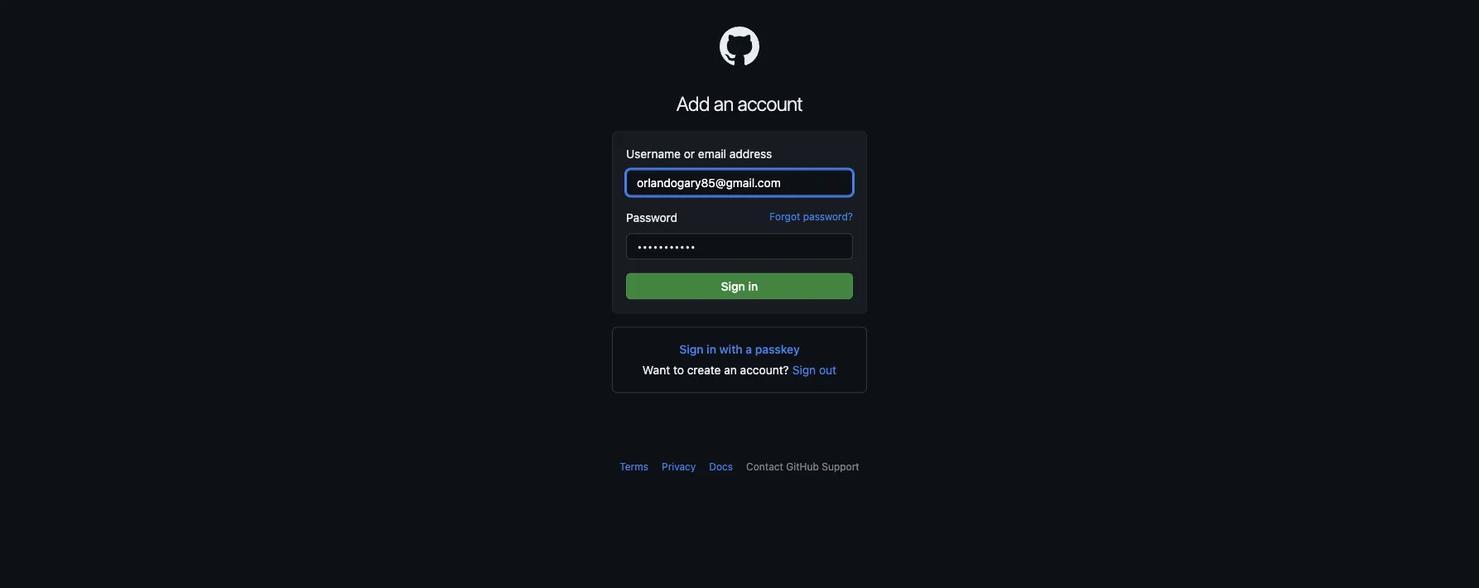 Task type: describe. For each thing, give the bounding box(es) containing it.
contact github support link
[[747, 461, 860, 473]]

username or email address
[[626, 147, 772, 161]]

forgot password? link
[[770, 209, 853, 224]]

Username or email address text field
[[626, 169, 853, 196]]

privacy
[[662, 461, 696, 473]]

privacy link
[[662, 461, 696, 473]]

username
[[626, 147, 681, 161]]

github
[[787, 461, 819, 473]]

account?
[[740, 363, 789, 377]]

homepage image
[[720, 27, 760, 66]]

password
[[626, 211, 678, 225]]

password?
[[803, 211, 853, 222]]

docs link
[[709, 461, 733, 473]]

sign
[[680, 343, 704, 356]]

account
[[738, 92, 803, 115]]

contact
[[747, 461, 784, 473]]

docs
[[709, 461, 733, 473]]

Password password field
[[626, 233, 853, 260]]

a
[[746, 343, 752, 356]]

email
[[698, 147, 727, 161]]

want
[[643, 363, 670, 377]]

forgot password?
[[770, 211, 853, 222]]

to
[[674, 363, 684, 377]]

or
[[684, 147, 695, 161]]



Task type: locate. For each thing, give the bounding box(es) containing it.
in
[[707, 343, 717, 356]]

0 vertical spatial an
[[714, 92, 734, 115]]

1 vertical spatial an
[[724, 363, 737, 377]]

an
[[714, 92, 734, 115], [724, 363, 737, 377]]

sign in with a passkey
[[680, 343, 800, 356]]

with
[[720, 343, 743, 356]]

add an account
[[677, 92, 803, 115]]

None submit
[[626, 273, 853, 300], [793, 362, 837, 379], [626, 273, 853, 300], [793, 362, 837, 379]]

terms link
[[620, 461, 649, 473]]

terms
[[620, 461, 649, 473]]

want to create an account?
[[643, 363, 789, 377]]

add
[[677, 92, 710, 115]]

sign in with a passkey button
[[680, 341, 800, 358]]

passkey
[[755, 343, 800, 356]]

an down with
[[724, 363, 737, 377]]

forgot
[[770, 211, 801, 222]]

support
[[822, 461, 860, 473]]

an right add
[[714, 92, 734, 115]]

contact github support
[[747, 461, 860, 473]]

create
[[687, 363, 721, 377]]

address
[[730, 147, 772, 161]]



Task type: vqa. For each thing, say whether or not it's contained in the screenshot.
Close dialog IMAGE
no



